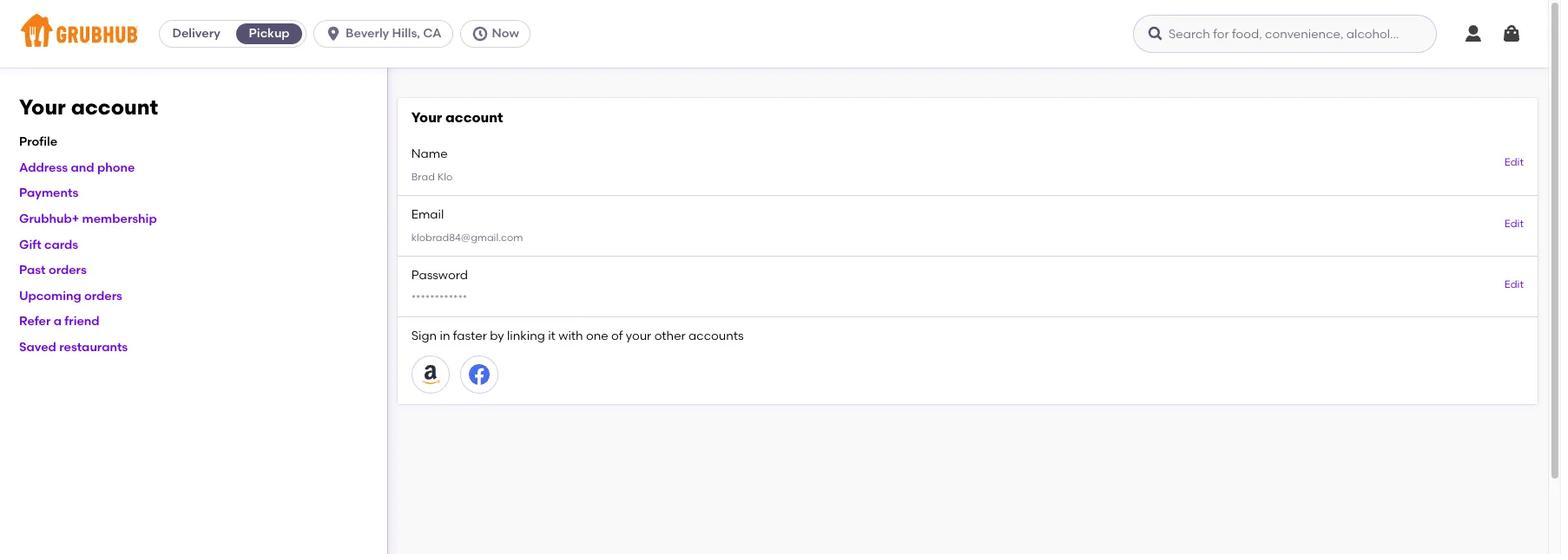 Task type: vqa. For each thing, say whether or not it's contained in the screenshot.
Beverly
yes



Task type: locate. For each thing, give the bounding box(es) containing it.
your account
[[19, 95, 158, 120], [411, 109, 503, 126]]

gift
[[19, 238, 41, 252]]

your
[[19, 95, 66, 120], [411, 109, 442, 126]]

2 edit button from the top
[[1504, 217, 1524, 232]]

saved restaurants link
[[19, 340, 128, 355]]

linking
[[507, 329, 545, 344]]

past
[[19, 263, 46, 278]]

gift cards
[[19, 238, 78, 252]]

upcoming orders
[[19, 289, 122, 304]]

1 edit from the top
[[1504, 157, 1524, 169]]

svg image
[[1463, 23, 1484, 44], [1501, 23, 1522, 44], [471, 25, 488, 43], [1147, 25, 1164, 43]]

brad
[[411, 171, 435, 183]]

orders
[[49, 263, 87, 278], [84, 289, 122, 304]]

************
[[411, 293, 467, 305]]

saved
[[19, 340, 56, 355]]

edit for password
[[1504, 279, 1524, 291]]

account
[[71, 95, 158, 120], [446, 109, 503, 126]]

by
[[490, 329, 504, 344]]

address and phone
[[19, 160, 135, 175]]

orders up upcoming orders
[[49, 263, 87, 278]]

saved restaurants
[[19, 340, 128, 355]]

1 horizontal spatial account
[[446, 109, 503, 126]]

pickup button
[[233, 20, 306, 48]]

past orders link
[[19, 263, 87, 278]]

ca
[[423, 26, 442, 41]]

klobrad84@gmail.com
[[411, 232, 523, 244]]

in
[[440, 329, 450, 344]]

other
[[654, 329, 686, 344]]

edit button for password
[[1504, 278, 1524, 293]]

1 vertical spatial edit button
[[1504, 217, 1524, 232]]

your up the profile link
[[19, 95, 66, 120]]

2 edit from the top
[[1504, 218, 1524, 230]]

payments link
[[19, 186, 78, 201]]

profile
[[19, 135, 57, 150]]

past orders
[[19, 263, 87, 278]]

your account up and
[[19, 95, 158, 120]]

cards
[[44, 238, 78, 252]]

0 horizontal spatial your account
[[19, 95, 158, 120]]

0 vertical spatial edit
[[1504, 157, 1524, 169]]

Search for food, convenience, alcohol... search field
[[1133, 15, 1437, 53]]

refer a friend link
[[19, 315, 100, 329]]

now button
[[460, 20, 537, 48]]

phone
[[97, 160, 135, 175]]

3 edit from the top
[[1504, 279, 1524, 291]]

with
[[558, 329, 583, 344]]

edit button
[[1504, 156, 1524, 171], [1504, 217, 1524, 232], [1504, 278, 1524, 293]]

and
[[71, 160, 94, 175]]

2 vertical spatial edit
[[1504, 279, 1524, 291]]

2 vertical spatial edit button
[[1504, 278, 1524, 293]]

restaurants
[[59, 340, 128, 355]]

edit
[[1504, 157, 1524, 169], [1504, 218, 1524, 230], [1504, 279, 1524, 291]]

1 vertical spatial orders
[[84, 289, 122, 304]]

sign
[[411, 329, 437, 344]]

1 horizontal spatial your account
[[411, 109, 503, 126]]

0 vertical spatial orders
[[49, 263, 87, 278]]

beverly hills, ca
[[346, 26, 442, 41]]

your account inside form
[[411, 109, 503, 126]]

your up name
[[411, 109, 442, 126]]

3 edit button from the top
[[1504, 278, 1524, 293]]

klo
[[437, 171, 453, 183]]

name
[[411, 146, 448, 161]]

account up name
[[446, 109, 503, 126]]

1 horizontal spatial your
[[411, 109, 442, 126]]

email
[[411, 207, 444, 222]]

orders for past orders
[[49, 263, 87, 278]]

account up phone
[[71, 95, 158, 120]]

address and phone link
[[19, 160, 135, 175]]

payments
[[19, 186, 78, 201]]

refer
[[19, 315, 51, 329]]

edit button for name
[[1504, 156, 1524, 171]]

edit for name
[[1504, 157, 1524, 169]]

it
[[548, 329, 556, 344]]

orders up 'friend'
[[84, 289, 122, 304]]

your account up name
[[411, 109, 503, 126]]

beverly
[[346, 26, 389, 41]]

1 vertical spatial edit
[[1504, 218, 1524, 230]]

your inside form
[[411, 109, 442, 126]]

1 edit button from the top
[[1504, 156, 1524, 171]]

grubhub+ membership link
[[19, 212, 157, 227]]

0 vertical spatial edit button
[[1504, 156, 1524, 171]]



Task type: describe. For each thing, give the bounding box(es) containing it.
account inside form
[[446, 109, 503, 126]]

profile link
[[19, 135, 57, 150]]

delivery
[[172, 26, 220, 41]]

0 horizontal spatial your
[[19, 95, 66, 120]]

orders for upcoming orders
[[84, 289, 122, 304]]

membership
[[82, 212, 157, 227]]

accounts
[[689, 329, 744, 344]]

svg image
[[325, 25, 342, 43]]

hills,
[[392, 26, 420, 41]]

brad klo
[[411, 171, 453, 183]]

delivery button
[[160, 20, 233, 48]]

gift cards link
[[19, 238, 78, 252]]

svg image inside the now button
[[471, 25, 488, 43]]

of
[[611, 329, 623, 344]]

0 horizontal spatial account
[[71, 95, 158, 120]]

friend
[[65, 315, 100, 329]]

your
[[626, 329, 651, 344]]

your account form
[[397, 98, 1538, 405]]

sign in faster by linking it with one of your other accounts
[[411, 329, 744, 344]]

refer a friend
[[19, 315, 100, 329]]

login with facebook image
[[469, 365, 489, 386]]

main navigation navigation
[[0, 0, 1548, 68]]

a
[[54, 315, 62, 329]]

now
[[492, 26, 519, 41]]

grubhub+ membership
[[19, 212, 157, 227]]

grubhub+
[[19, 212, 79, 227]]

faster
[[453, 329, 487, 344]]

address
[[19, 160, 68, 175]]

one
[[586, 329, 608, 344]]

upcoming
[[19, 289, 81, 304]]

login with amazon image
[[420, 365, 441, 386]]

upcoming orders link
[[19, 289, 122, 304]]

edit for email
[[1504, 218, 1524, 230]]

password
[[411, 268, 468, 283]]

beverly hills, ca button
[[314, 20, 460, 48]]

pickup
[[249, 26, 290, 41]]

edit button for email
[[1504, 217, 1524, 232]]



